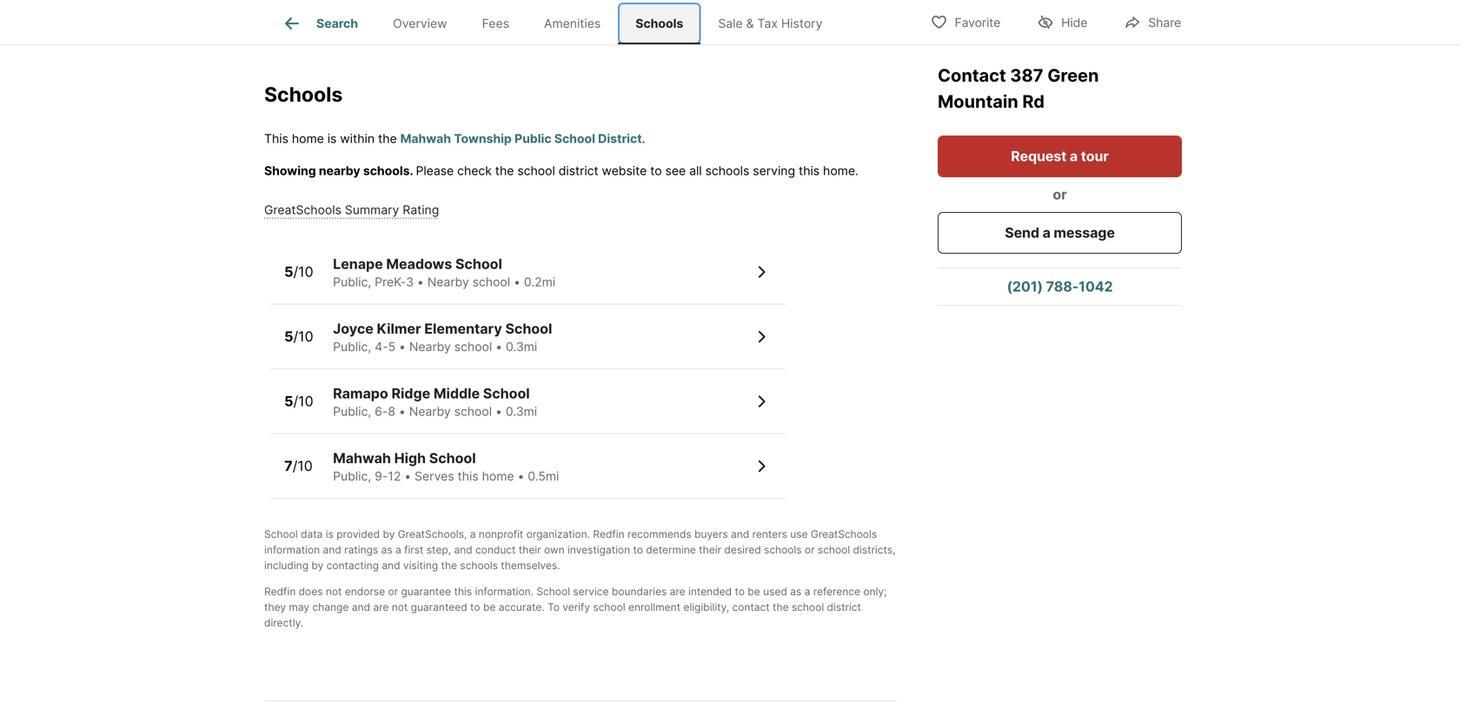 Task type: describe. For each thing, give the bounding box(es) containing it.
,
[[464, 528, 467, 541]]

2 horizontal spatial or
[[1053, 186, 1067, 203]]

is for provided
[[326, 528, 334, 541]]

change
[[312, 601, 349, 614]]

districts,
[[853, 544, 896, 556]]

be inside guaranteed to be accurate. to verify school enrollment eligibility, contact the school district directly.
[[483, 601, 496, 614]]

request a tour
[[1011, 148, 1109, 165]]

elementary
[[424, 320, 502, 337]]

3
[[406, 275, 414, 289]]

/10 for mahwah
[[293, 457, 313, 474]]

eligibility,
[[683, 601, 729, 614]]

schools inside tab
[[636, 16, 683, 31]]

mahwah high school public, 9-12 • serves this home • 0.5mi
[[333, 450, 559, 484]]

showing
[[264, 163, 316, 178]]

greatschools summary rating
[[264, 203, 439, 217]]

this inside the mahwah high school public, 9-12 • serves this home • 0.5mi
[[458, 469, 479, 484]]

5 for joyce
[[284, 328, 293, 345]]

information
[[264, 544, 320, 556]]

and up redfin does not endorse or guarantee this information.
[[382, 559, 400, 572]]

public, inside ramapo ridge middle school public, 6-8 • nearby school • 0.3mi
[[333, 404, 371, 419]]

tab list containing search
[[264, 0, 854, 44]]

overview tab
[[376, 3, 465, 44]]

step,
[[427, 544, 451, 556]]

determine
[[646, 544, 696, 556]]

is for within
[[327, 131, 337, 146]]

send a message button
[[938, 212, 1182, 254]]

/10 for joyce
[[293, 328, 313, 345]]

0.2mi
[[524, 275, 555, 289]]

amenities
[[544, 16, 601, 31]]

1 horizontal spatial greatschools
[[398, 528, 464, 541]]

(201) 788-1042 button
[[938, 269, 1182, 305]]

school down reference
[[792, 601, 824, 614]]

8
[[388, 404, 395, 419]]

school inside ramapo ridge middle school public, 6-8 • nearby school • 0.3mi
[[483, 385, 530, 402]]

tour
[[1081, 148, 1109, 165]]

the right 'check'
[[495, 163, 514, 178]]

5 /10 for joyce
[[284, 328, 313, 345]]

/10 for ramapo
[[293, 393, 313, 410]]

7 /10
[[284, 457, 313, 474]]

• left 0.2mi
[[514, 275, 521, 289]]

guaranteed
[[411, 601, 467, 614]]

guarantee
[[401, 585, 451, 598]]

own
[[544, 544, 565, 556]]

by inside first step, and conduct their own investigation to determine their desired schools or school districts, including by contacting and visiting the schools themselves.
[[311, 559, 324, 572]]

school data is provided by greatschools
[[264, 528, 464, 541]]

the right within
[[378, 131, 397, 146]]

a for ,
[[470, 528, 476, 541]]

school inside lenape meadows school public, prek-3 • nearby school • 0.2mi
[[455, 256, 502, 272]]

public, inside the mahwah high school public, 9-12 • serves this home • 0.5mi
[[333, 469, 371, 484]]

5 /10 for ramapo
[[284, 393, 313, 410]]

green
[[1048, 65, 1099, 86]]

buyers
[[695, 528, 728, 541]]

please
[[416, 163, 454, 178]]

does
[[299, 585, 323, 598]]

themselves.
[[501, 559, 560, 572]]

school down public
[[517, 163, 555, 178]]

share button
[[1109, 4, 1196, 40]]

may
[[289, 601, 309, 614]]

and down ,
[[454, 544, 472, 556]]

0 horizontal spatial redfin
[[264, 585, 296, 598]]

organization.
[[526, 528, 590, 541]]

intended
[[688, 585, 732, 598]]

2 their from the left
[[699, 544, 721, 556]]

public, inside lenape meadows school public, prek-3 • nearby school • 0.2mi
[[333, 275, 371, 289]]

to inside guaranteed to be accurate. to verify school enrollment eligibility, contact the school district directly.
[[470, 601, 480, 614]]

first
[[404, 544, 424, 556]]

serving
[[753, 163, 795, 178]]

and up contacting
[[323, 544, 341, 556]]

serves
[[415, 469, 454, 484]]

prek-
[[375, 275, 406, 289]]

redfin does not endorse or guarantee this information.
[[264, 585, 534, 598]]

history
[[781, 16, 823, 31]]

be inside school service boundaries are intended to be used as a reference only; they may change and are not
[[748, 585, 760, 598]]

amenities tab
[[527, 3, 618, 44]]

387 green mountain rd
[[938, 65, 1099, 112]]

hide button
[[1022, 4, 1102, 40]]

mahwah inside the mahwah high school public, 9-12 • serves this home • 0.5mi
[[333, 450, 391, 467]]

4-
[[375, 339, 388, 354]]

.
[[642, 131, 645, 146]]

12
[[388, 469, 401, 484]]

• down kilmer
[[399, 339, 406, 354]]

• right 3
[[417, 275, 424, 289]]

ramapo ridge middle school public, 6-8 • nearby school • 0.3mi
[[333, 385, 537, 419]]

desired
[[724, 544, 761, 556]]

mountain
[[938, 91, 1018, 112]]

• down elementary
[[496, 339, 502, 354]]

high
[[394, 450, 426, 467]]

as inside school service boundaries are intended to be used as a reference only; they may change and are not
[[790, 585, 802, 598]]

school up showing nearby schools. please check the school district website to see all schools serving this home.
[[554, 131, 595, 146]]

the inside guaranteed to be accurate. to verify school enrollment eligibility, contact the school district directly.
[[773, 601, 789, 614]]

home.
[[823, 163, 859, 178]]

middle
[[434, 385, 480, 402]]

&
[[746, 16, 754, 31]]

(201)
[[1007, 278, 1043, 295]]

use
[[790, 528, 808, 541]]

rd
[[1022, 91, 1045, 112]]

• up the mahwah high school public, 9-12 • serves this home • 0.5mi
[[495, 404, 502, 419]]

0.3mi for joyce kilmer elementary school
[[506, 339, 537, 354]]

favorite
[[955, 15, 1001, 30]]

1 vertical spatial are
[[373, 601, 389, 614]]

meadows
[[386, 256, 452, 272]]

see
[[665, 163, 686, 178]]

0 vertical spatial home
[[292, 131, 324, 146]]

renters
[[752, 528, 787, 541]]

favorite button
[[916, 4, 1015, 40]]

visiting
[[403, 559, 438, 572]]

and up desired
[[731, 528, 749, 541]]

school inside school service boundaries are intended to be used as a reference only; they may change and are not
[[537, 585, 570, 598]]

sale & tax history tab
[[701, 3, 840, 44]]

joyce kilmer elementary school public, 4-5 • nearby school • 0.3mi
[[333, 320, 552, 354]]

directly.
[[264, 617, 303, 629]]

school inside joyce kilmer elementary school public, 4-5 • nearby school • 0.3mi
[[505, 320, 552, 337]]

boundaries
[[612, 585, 667, 598]]

5 for lenape
[[284, 263, 293, 280]]

home inside the mahwah high school public, 9-12 • serves this home • 0.5mi
[[482, 469, 514, 484]]

greatschools summary rating link
[[264, 203, 439, 217]]

1 vertical spatial schools
[[264, 82, 343, 106]]

check
[[457, 163, 492, 178]]

contacting
[[327, 559, 379, 572]]

• right "12"
[[404, 469, 411, 484]]



Task type: vqa. For each thing, say whether or not it's contained in the screenshot.
redfin premier button
no



Task type: locate. For each thing, give the bounding box(es) containing it.
0 vertical spatial not
[[326, 585, 342, 598]]

1 horizontal spatial not
[[392, 601, 408, 614]]

schools left sale
[[636, 16, 683, 31]]

and
[[731, 528, 749, 541], [323, 544, 341, 556], [454, 544, 472, 556], [382, 559, 400, 572], [352, 601, 370, 614]]

1 vertical spatial this
[[458, 469, 479, 484]]

/10
[[293, 263, 313, 280], [293, 328, 313, 345], [293, 393, 313, 410], [293, 457, 313, 474]]

788-
[[1046, 278, 1079, 295]]

the down step,
[[441, 559, 457, 572]]

• left 0.5mi
[[518, 469, 524, 484]]

nearby inside lenape meadows school public, prek-3 • nearby school • 0.2mi
[[427, 275, 469, 289]]

to inside first step, and conduct their own investigation to determine their desired schools or school districts, including by contacting and visiting the schools themselves.
[[633, 544, 643, 556]]

0 vertical spatial as
[[381, 544, 393, 556]]

a for send
[[1043, 224, 1051, 241]]

schools.
[[363, 163, 413, 178]]

1 vertical spatial by
[[311, 559, 324, 572]]

a inside send a message button
[[1043, 224, 1051, 241]]

search
[[316, 16, 358, 31]]

public, down ramapo
[[333, 404, 371, 419]]

1 vertical spatial is
[[326, 528, 334, 541]]

share
[[1148, 15, 1181, 30]]

0 vertical spatial be
[[748, 585, 760, 598]]

a left first
[[395, 544, 401, 556]]

0.3mi for ramapo ridge middle school
[[506, 404, 537, 419]]

/10 left joyce
[[293, 328, 313, 345]]

school inside first step, and conduct their own investigation to determine their desired schools or school districts, including by contacting and visiting the schools themselves.
[[818, 544, 850, 556]]

district down reference
[[827, 601, 861, 614]]

schools right all
[[705, 163, 749, 178]]

0 vertical spatial redfin
[[593, 528, 625, 541]]

or inside first step, and conduct their own investigation to determine their desired schools or school districts, including by contacting and visiting the schools themselves.
[[805, 544, 815, 556]]

1 horizontal spatial by
[[383, 528, 395, 541]]

rating
[[403, 203, 439, 217]]

0.3mi inside joyce kilmer elementary school public, 4-5 • nearby school • 0.3mi
[[506, 339, 537, 354]]

0 horizontal spatial or
[[388, 585, 398, 598]]

district inside guaranteed to be accurate. to verify school enrollment eligibility, contact the school district directly.
[[827, 601, 861, 614]]

2 vertical spatial this
[[454, 585, 472, 598]]

0 horizontal spatial district
[[559, 163, 598, 178]]

2 horizontal spatial greatschools
[[811, 528, 877, 541]]

the inside first step, and conduct their own investigation to determine their desired schools or school districts, including by contacting and visiting the schools themselves.
[[441, 559, 457, 572]]

1 horizontal spatial district
[[827, 601, 861, 614]]

not up change
[[326, 585, 342, 598]]

be
[[748, 585, 760, 598], [483, 601, 496, 614]]

2 horizontal spatial schools
[[764, 544, 802, 556]]

township
[[454, 131, 512, 146]]

be down 'information.'
[[483, 601, 496, 614]]

, a nonprofit organization. redfin recommends buyers and renters use greatschools information and ratings as a
[[264, 528, 877, 556]]

to down 'information.'
[[470, 601, 480, 614]]

overview
[[393, 16, 447, 31]]

schools tab
[[618, 3, 701, 44]]

a left tour
[[1070, 148, 1078, 165]]

0 vertical spatial district
[[559, 163, 598, 178]]

1 vertical spatial be
[[483, 601, 496, 614]]

school down elementary
[[454, 339, 492, 354]]

public, left the 9-
[[333, 469, 371, 484]]

endorse
[[345, 585, 385, 598]]

sale & tax history
[[718, 16, 823, 31]]

0 horizontal spatial their
[[519, 544, 541, 556]]

to left see
[[650, 163, 662, 178]]

3 5 /10 from the top
[[284, 393, 313, 410]]

schools
[[636, 16, 683, 31], [264, 82, 343, 106]]

greatschools inside , a nonprofit organization. redfin recommends buyers and renters use greatschools information and ratings as a
[[811, 528, 877, 541]]

1 vertical spatial district
[[827, 601, 861, 614]]

0 horizontal spatial home
[[292, 131, 324, 146]]

5 left joyce
[[284, 328, 293, 345]]

7
[[284, 457, 293, 474]]

this
[[264, 131, 288, 146]]

387
[[1010, 65, 1044, 86]]

this right the serves
[[458, 469, 479, 484]]

1 horizontal spatial schools
[[705, 163, 749, 178]]

5 /10 for lenape
[[284, 263, 313, 280]]

0 horizontal spatial not
[[326, 585, 342, 598]]

0 vertical spatial 0.3mi
[[506, 339, 537, 354]]

1 horizontal spatial as
[[790, 585, 802, 598]]

1 horizontal spatial their
[[699, 544, 721, 556]]

they
[[264, 601, 286, 614]]

nearby down kilmer
[[409, 339, 451, 354]]

district left website
[[559, 163, 598, 178]]

1 vertical spatial redfin
[[264, 585, 296, 598]]

or down request a tour button
[[1053, 186, 1067, 203]]

public,
[[333, 275, 371, 289], [333, 339, 371, 354], [333, 404, 371, 419], [333, 469, 371, 484]]

2 0.3mi from the top
[[506, 404, 537, 419]]

nearby down ridge
[[409, 404, 451, 419]]

6-
[[375, 404, 388, 419]]

to inside school service boundaries are intended to be used as a reference only; they may change and are not
[[735, 585, 745, 598]]

• right "8" at bottom
[[399, 404, 406, 419]]

1 horizontal spatial mahwah
[[400, 131, 451, 146]]

school inside the mahwah high school public, 9-12 • serves this home • 0.5mi
[[429, 450, 476, 467]]

used
[[763, 585, 787, 598]]

1 vertical spatial home
[[482, 469, 514, 484]]

•
[[417, 275, 424, 289], [514, 275, 521, 289], [399, 339, 406, 354], [496, 339, 502, 354], [399, 404, 406, 419], [495, 404, 502, 419], [404, 469, 411, 484], [518, 469, 524, 484]]

nearby
[[319, 163, 360, 178]]

greatschools
[[264, 203, 341, 217], [398, 528, 464, 541], [811, 528, 877, 541]]

5 up the 7
[[284, 393, 293, 410]]

are up enrollment
[[670, 585, 685, 598]]

school right middle
[[483, 385, 530, 402]]

0 vertical spatial 5 /10
[[284, 263, 313, 280]]

data
[[301, 528, 323, 541]]

0 vertical spatial schools
[[705, 163, 749, 178]]

to
[[650, 163, 662, 178], [633, 544, 643, 556], [735, 585, 745, 598], [470, 601, 480, 614]]

is right data
[[326, 528, 334, 541]]

/10 up data
[[293, 457, 313, 474]]

1 horizontal spatial or
[[805, 544, 815, 556]]

district
[[598, 131, 642, 146]]

5 for ramapo
[[284, 393, 293, 410]]

this left home.
[[799, 163, 820, 178]]

1 vertical spatial nearby
[[409, 339, 451, 354]]

their down buyers
[[699, 544, 721, 556]]

/10 for lenape
[[293, 263, 313, 280]]

hide
[[1061, 15, 1088, 30]]

school down service on the left of the page
[[593, 601, 625, 614]]

the down used on the right bottom of the page
[[773, 601, 789, 614]]

1 vertical spatial 5 /10
[[284, 328, 313, 345]]

0 vertical spatial is
[[327, 131, 337, 146]]

1 vertical spatial mahwah
[[333, 450, 391, 467]]

tax
[[757, 16, 778, 31]]

0 horizontal spatial mahwah
[[333, 450, 391, 467]]

1 vertical spatial not
[[392, 601, 408, 614]]

information.
[[475, 585, 534, 598]]

1 vertical spatial as
[[790, 585, 802, 598]]

sale
[[718, 16, 743, 31]]

school up information
[[264, 528, 298, 541]]

home
[[292, 131, 324, 146], [482, 469, 514, 484]]

their up themselves. on the left of page
[[519, 544, 541, 556]]

to down recommends
[[633, 544, 643, 556]]

greatschools up step,
[[398, 528, 464, 541]]

or
[[1053, 186, 1067, 203], [805, 544, 815, 556], [388, 585, 398, 598]]

website
[[602, 163, 647, 178]]

lenape
[[333, 256, 383, 272]]

0 horizontal spatial as
[[381, 544, 393, 556]]

0 vertical spatial or
[[1053, 186, 1067, 203]]

2 vertical spatial 5 /10
[[284, 393, 313, 410]]

redfin up they
[[264, 585, 296, 598]]

only;
[[863, 585, 887, 598]]

redfin up investigation
[[593, 528, 625, 541]]

a right ,
[[470, 528, 476, 541]]

or right endorse
[[388, 585, 398, 598]]

greatschools down showing
[[264, 203, 341, 217]]

school left districts,
[[818, 544, 850, 556]]

1 horizontal spatial schools
[[636, 16, 683, 31]]

or down use
[[805, 544, 815, 556]]

2 vertical spatial nearby
[[409, 404, 451, 419]]

2 public, from the top
[[333, 339, 371, 354]]

contact
[[938, 65, 1010, 86]]

(201) 788-1042 link
[[938, 269, 1182, 305]]

0.3mi up 0.5mi
[[506, 404, 537, 419]]

search link
[[282, 13, 358, 34]]

5 /10 left lenape
[[284, 263, 313, 280]]

5 left lenape
[[284, 263, 293, 280]]

5 /10 left ramapo
[[284, 393, 313, 410]]

request a tour button
[[938, 136, 1182, 177]]

0.3mi inside ramapo ridge middle school public, 6-8 • nearby school • 0.3mi
[[506, 404, 537, 419]]

and inside school service boundaries are intended to be used as a reference only; they may change and are not
[[352, 601, 370, 614]]

nearby
[[427, 275, 469, 289], [409, 339, 451, 354], [409, 404, 451, 419]]

school inside ramapo ridge middle school public, 6-8 • nearby school • 0.3mi
[[454, 404, 492, 419]]

school up to
[[537, 585, 570, 598]]

is left within
[[327, 131, 337, 146]]

school left 0.2mi
[[473, 275, 510, 289]]

message
[[1054, 224, 1115, 241]]

nearby for elementary
[[409, 339, 451, 354]]

district
[[559, 163, 598, 178], [827, 601, 861, 614]]

nearby inside joyce kilmer elementary school public, 4-5 • nearby school • 0.3mi
[[409, 339, 451, 354]]

all
[[689, 163, 702, 178]]

0 horizontal spatial greatschools
[[264, 203, 341, 217]]

fees tab
[[465, 3, 527, 44]]

nonprofit
[[479, 528, 523, 541]]

public, inside joyce kilmer elementary school public, 4-5 • nearby school • 0.3mi
[[333, 339, 371, 354]]

0 horizontal spatial schools
[[460, 559, 498, 572]]

schools down conduct
[[460, 559, 498, 572]]

1 public, from the top
[[333, 275, 371, 289]]

home left 0.5mi
[[482, 469, 514, 484]]

as right used on the right bottom of the page
[[790, 585, 802, 598]]

1 horizontal spatial are
[[670, 585, 685, 598]]

4 public, from the top
[[333, 469, 371, 484]]

enrollment
[[628, 601, 681, 614]]

fees
[[482, 16, 509, 31]]

1 5 /10 from the top
[[284, 263, 313, 280]]

recommends
[[628, 528, 692, 541]]

to
[[548, 601, 560, 614]]

/10 left lenape
[[293, 263, 313, 280]]

tab list
[[264, 0, 854, 44]]

school down middle
[[454, 404, 492, 419]]

are down endorse
[[373, 601, 389, 614]]

redfin inside , a nonprofit organization. redfin recommends buyers and renters use greatschools information and ratings as a
[[593, 528, 625, 541]]

schools down the renters
[[764, 544, 802, 556]]

and down endorse
[[352, 601, 370, 614]]

contact
[[732, 601, 770, 614]]

nearby for middle
[[409, 404, 451, 419]]

be up the contact
[[748, 585, 760, 598]]

a left reference
[[804, 585, 810, 598]]

1 horizontal spatial redfin
[[593, 528, 625, 541]]

conduct
[[475, 544, 516, 556]]

including
[[264, 559, 309, 572]]

nearby down meadows
[[427, 275, 469, 289]]

investigation
[[568, 544, 630, 556]]

5 inside joyce kilmer elementary school public, 4-5 • nearby school • 0.3mi
[[388, 339, 396, 354]]

9-
[[375, 469, 388, 484]]

1 vertical spatial schools
[[764, 544, 802, 556]]

a inside request a tour button
[[1070, 148, 1078, 165]]

accurate.
[[499, 601, 545, 614]]

service
[[573, 585, 609, 598]]

as inside , a nonprofit organization. redfin recommends buyers and renters use greatschools information and ratings as a
[[381, 544, 393, 556]]

0 vertical spatial nearby
[[427, 275, 469, 289]]

school inside lenape meadows school public, prek-3 • nearby school • 0.2mi
[[473, 275, 510, 289]]

2 5 /10 from the top
[[284, 328, 313, 345]]

school inside joyce kilmer elementary school public, 4-5 • nearby school • 0.3mi
[[454, 339, 492, 354]]

0 vertical spatial this
[[799, 163, 820, 178]]

school right meadows
[[455, 256, 502, 272]]

1 horizontal spatial home
[[482, 469, 514, 484]]

0 horizontal spatial be
[[483, 601, 496, 614]]

first step, and conduct their own investigation to determine their desired schools or school districts, including by contacting and visiting the schools themselves.
[[264, 544, 896, 572]]

/10 left ramapo
[[293, 393, 313, 410]]

0 vertical spatial schools
[[636, 16, 683, 31]]

0 vertical spatial are
[[670, 585, 685, 598]]

1 vertical spatial 0.3mi
[[506, 404, 537, 419]]

mahwah up the 9-
[[333, 450, 391, 467]]

2 vertical spatial schools
[[460, 559, 498, 572]]

5 /10 left joyce
[[284, 328, 313, 345]]

greatschools up districts,
[[811, 528, 877, 541]]

1 0.3mi from the top
[[506, 339, 537, 354]]

0.3mi down 0.2mi
[[506, 339, 537, 354]]

not
[[326, 585, 342, 598], [392, 601, 408, 614]]

schools up this
[[264, 82, 343, 106]]

to up the contact
[[735, 585, 745, 598]]

2 vertical spatial or
[[388, 585, 398, 598]]

send a message
[[1005, 224, 1115, 241]]

school up the serves
[[429, 450, 476, 467]]

nearby inside ramapo ridge middle school public, 6-8 • nearby school • 0.3mi
[[409, 404, 451, 419]]

within
[[340, 131, 375, 146]]

lenape meadows school public, prek-3 • nearby school • 0.2mi
[[333, 256, 555, 289]]

3 public, from the top
[[333, 404, 371, 419]]

as right ratings
[[381, 544, 393, 556]]

0 vertical spatial by
[[383, 528, 395, 541]]

public, down lenape
[[333, 275, 371, 289]]

by up does
[[311, 559, 324, 572]]

are
[[670, 585, 685, 598], [373, 601, 389, 614]]

a for request
[[1070, 148, 1078, 165]]

public, down joyce
[[333, 339, 371, 354]]

5 down kilmer
[[388, 339, 396, 354]]

mahwah up please
[[400, 131, 451, 146]]

a inside school service boundaries are intended to be used as a reference only; they may change and are not
[[804, 585, 810, 598]]

not down redfin does not endorse or guarantee this information.
[[392, 601, 408, 614]]

0 horizontal spatial are
[[373, 601, 389, 614]]

send
[[1005, 224, 1039, 241]]

joyce
[[333, 320, 374, 337]]

this up guaranteed
[[454, 585, 472, 598]]

1 horizontal spatial be
[[748, 585, 760, 598]]

a right send
[[1043, 224, 1051, 241]]

1 their from the left
[[519, 544, 541, 556]]

home right this
[[292, 131, 324, 146]]

is
[[327, 131, 337, 146], [326, 528, 334, 541]]

public
[[515, 131, 552, 146]]

not inside school service boundaries are intended to be used as a reference only; they may change and are not
[[392, 601, 408, 614]]

school down 0.2mi
[[505, 320, 552, 337]]

0 horizontal spatial schools
[[264, 82, 343, 106]]

1 vertical spatial or
[[805, 544, 815, 556]]

0 vertical spatial mahwah
[[400, 131, 451, 146]]

kilmer
[[377, 320, 421, 337]]

by right provided
[[383, 528, 395, 541]]

0 horizontal spatial by
[[311, 559, 324, 572]]



